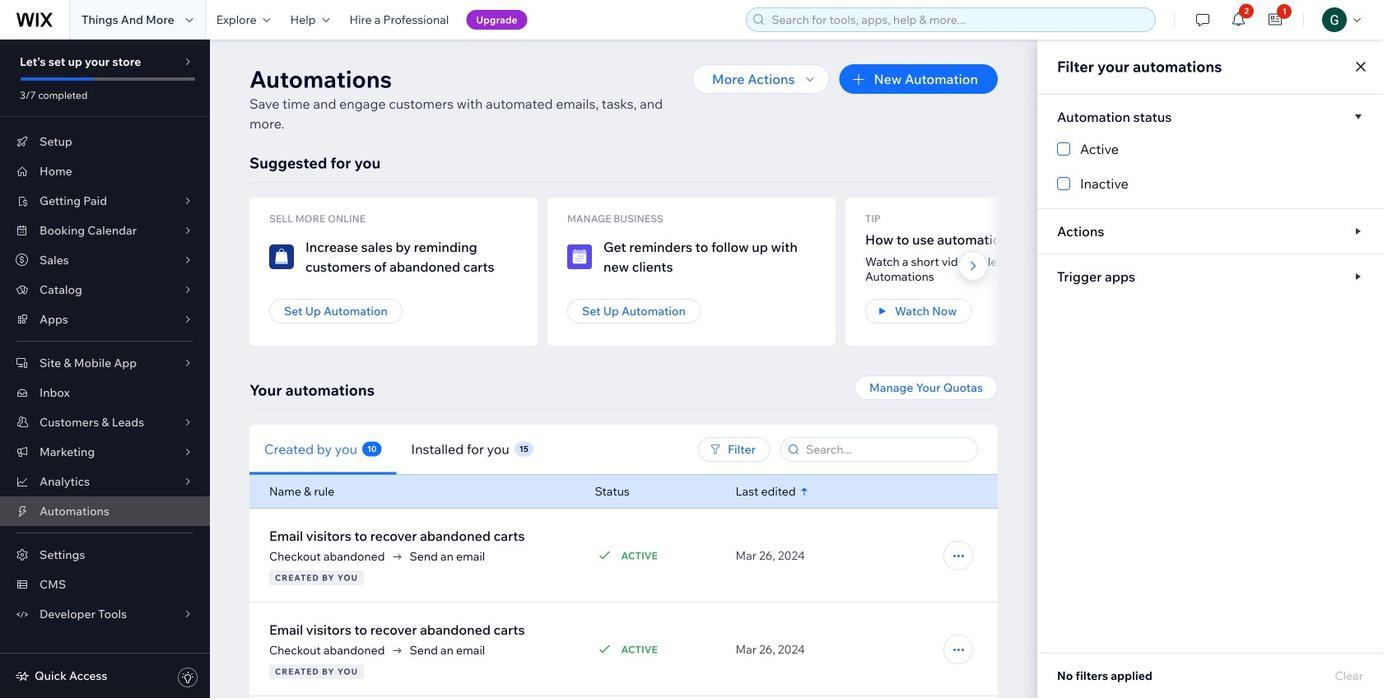 Task type: vqa. For each thing, say whether or not it's contained in the screenshot.
2nd the category image from left
yes



Task type: locate. For each thing, give the bounding box(es) containing it.
category image
[[567, 245, 592, 269]]

None checkbox
[[1057, 139, 1363, 159]]

tab list
[[249, 424, 635, 475]]

list
[[249, 198, 1383, 346]]

sidebar element
[[0, 40, 210, 698]]

category image
[[269, 245, 294, 269]]

None checkbox
[[1057, 174, 1363, 193]]



Task type: describe. For each thing, give the bounding box(es) containing it.
Search for tools, apps, help & more... field
[[767, 8, 1150, 31]]

Search... field
[[801, 438, 972, 461]]



